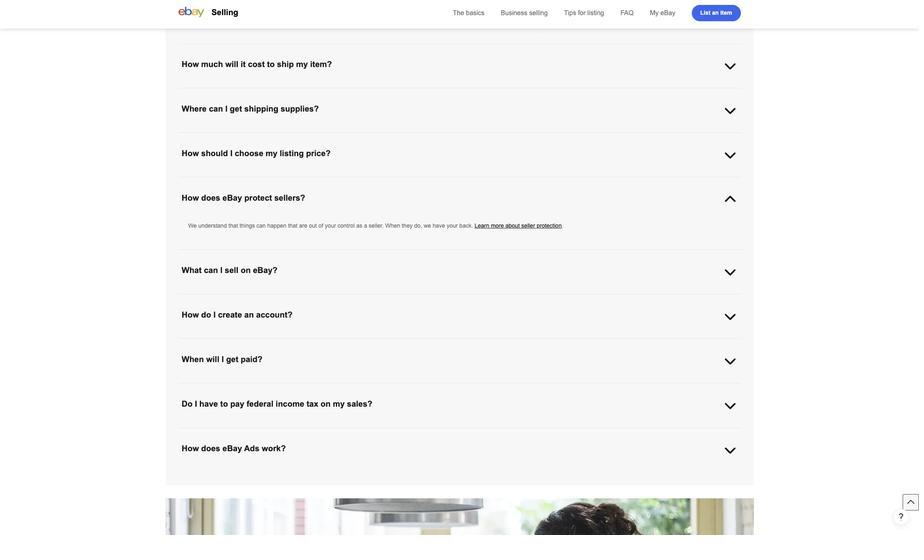 Task type: describe. For each thing, give the bounding box(es) containing it.
the inside "ebay ads can help you build your business on ebay with effective advertising tools that create a meaningful connection between you and ebay's global community of passionate buyers - and help you sell your items faster. stand out among billions of listings on ebay by putting your items in front of interested buyers no matter the size of your budget."
[[469, 481, 477, 488]]

how does ebay protect sellers?
[[182, 193, 305, 202]]

your left "control"
[[325, 222, 336, 229]]

if
[[595, 445, 598, 451]]

does for how does ebay ads work?
[[201, 444, 220, 453]]

more
[[546, 481, 559, 488]]

ebay left protect
[[223, 193, 242, 202]]

0 horizontal spatial buyers
[[424, 481, 441, 488]]

any inside starting on jan 1, 2022, irs regulations require all businesses that process payments, including online marketplaces like ebay, to issue a form 1099-k for all sellers who receive $600 or more in sales. the new tax reporting requirement may impact your 2022 tax return that you may file in 2023. however, just because you receive a 1099-k doesn't automatically mean that you'll owe taxes on the amount reported on your 1099- k. only goods that are sold for a profit are considered taxable, so you won't owe any taxes on something you sell for less than what you paid for it. for example, if you bought a bike for $1,000 last year, and then sold it on ebay today for $700, that $700 you made would generally not be subject to income tax. check out our
[[393, 445, 402, 451]]

doesn't
[[508, 437, 527, 443]]

1 horizontal spatial we
[[358, 8, 365, 14]]

0 horizontal spatial we
[[254, 8, 262, 14]]

qr
[[392, 8, 400, 14]]

receive inside to get started, select list an item. we'll help you create and verify your account, and set-up payment information during your first listing. have your preferred payment account details on hand and be ready to receive a call or text on your phone for verification.
[[712, 339, 731, 346]]

it inside starting on jan 1, 2022, irs regulations require all businesses that process payments, including online marketplaces like ebay, to issue a form 1099-k for all sellers who receive $600 or more in sales. the new tax reporting requirement may impact your 2022 tax return that you may file in 2023. however, just because you receive a 1099-k doesn't automatically mean that you'll owe taxes on the amount reported on your 1099- k. only goods that are sold for a profit are considered taxable, so you won't owe any taxes on something you sell for less than what you paid for it. for example, if you bought a bike for $1,000 last year, and then sold it on ebay today for $700, that $700 you made would generally not be subject to income tax. check out our
[[200, 453, 203, 459]]

selling
[[529, 9, 548, 16]]

1 horizontal spatial it
[[241, 60, 246, 69]]

2 supplies from the left
[[532, 133, 553, 140]]

the inside starting on jan 1, 2022, irs regulations require all businesses that process payments, including online marketplaces like ebay, to issue a form 1099-k for all sellers who receive $600 or more in sales. the new tax reporting requirement may impact your 2022 tax return that you may file in 2023. however, just because you receive a 1099-k doesn't automatically mean that you'll owe taxes on the amount reported on your 1099- k. only goods that are sold for a profit are considered taxable, so you won't owe any taxes on something you sell for less than what you paid for it. for example, if you bought a bike for $1,000 last year, and then sold it on ebay today for $700, that $700 you made would generally not be subject to income tax. check out our
[[697, 428, 707, 435]]

1 vertical spatial tax
[[720, 428, 728, 435]]

0 horizontal spatial offer
[[379, 8, 390, 14]]

have inside ebay provides recommendations, but you can choose a preferred shipping carrier. can't make it to your local dropoff? some offer free "ship from home" pickup. print your shipping labels with ebay to receive a discount from the carriers we work with. if you don't have a printer, we also offer qr codes for ebay labels.
[[320, 8, 332, 14]]

because
[[429, 437, 451, 443]]

our
[[462, 453, 471, 459]]

0 vertical spatial income
[[276, 399, 304, 408]]

boxes
[[390, 133, 405, 140]]

for inside starting on jan 1, 2022, irs regulations require all businesses that process payments, including online marketplaces like ebay, to issue a form 1099-k for all sellers who receive $600 or more in sales. the new tax reporting requirement may impact your 2022 tax return that you may file in 2023. however, just because you receive a 1099-k doesn't automatically mean that you'll owe taxes on the amount reported on your 1099- k. only goods that are sold for a profit are considered taxable, so you won't owe any taxes on something you sell for less than what you paid for it. for example, if you bought a bike for $1,000 last year, and then sold it on ebay today for $700, that $700 you made would generally not be subject to income tax. check out our
[[560, 445, 568, 451]]

can right what
[[204, 266, 218, 275]]

0 vertical spatial for
[[442, 133, 450, 140]]

work?
[[262, 444, 286, 453]]

you up among
[[237, 473, 246, 480]]

to left pay
[[220, 399, 228, 408]]

we understand that things can happen that are out of your control as a seller. when they do, we have your back. learn more about seller protection .
[[188, 222, 564, 229]]

that down businesses
[[328, 437, 338, 443]]

have left the at
[[326, 133, 338, 140]]

your down between
[[496, 481, 508, 488]]

supplies?
[[281, 104, 319, 113]]

protect
[[244, 193, 272, 202]]

today
[[227, 453, 241, 459]]

to get started, select list an item. we'll help you create and verify your account, and set-up payment information during your first listing. have your preferred payment account details on hand and be ready to receive a call or text on your phone for verification.
[[188, 339, 731, 354]]

ebay,
[[496, 428, 510, 435]]

1 horizontal spatial ads
[[244, 444, 260, 453]]

and right -
[[659, 473, 668, 480]]

$1,000
[[654, 445, 672, 451]]

0 horizontal spatial from
[[211, 8, 223, 14]]

0 horizontal spatial when
[[182, 355, 204, 364]]

i for an
[[213, 310, 216, 319]]

0 vertical spatial taxes
[[617, 437, 631, 443]]

1 vertical spatial choose
[[235, 149, 263, 158]]

have right do
[[199, 399, 218, 408]]

2 horizontal spatial may
[[350, 437, 361, 443]]

return
[[312, 437, 327, 443]]

where can i get shipping supplies?
[[182, 104, 319, 113]]

protection
[[537, 222, 562, 229]]

an left account?
[[244, 310, 254, 319]]

a inside "ebay ads can help you build your business on ebay with effective advertising tools that create a meaningful connection between you and ebay's global community of passionate buyers - and help you sell your items faster. stand out among billions of listings on ebay by putting your items in front of interested buyers no matter the size of your budget."
[[427, 473, 431, 480]]

to right subject
[[398, 453, 403, 459]]

of right "community"
[[601, 473, 606, 480]]

process
[[359, 428, 379, 435]]

sellers
[[588, 428, 605, 435]]

0 vertical spatial any
[[221, 133, 230, 140]]

use
[[210, 133, 220, 140]]

purchase.
[[595, 133, 620, 140]]

an left the added
[[452, 133, 458, 140]]

0 vertical spatial listing
[[588, 9, 604, 16]]

create inside to get started, select list an item. we'll help you create and verify your account, and set-up payment information during your first listing. have your preferred payment account details on hand and be ready to receive a call or text on your phone for verification.
[[312, 339, 328, 346]]

for down pickup.
[[578, 9, 586, 16]]

dropoff?
[[465, 0, 486, 6]]

made
[[303, 453, 318, 459]]

faq link
[[621, 9, 634, 16]]

up
[[413, 339, 419, 346]]

irs
[[251, 428, 260, 435]]

business
[[501, 9, 528, 16]]

help, opens dialogs image
[[897, 513, 905, 521]]

do
[[201, 310, 211, 319]]

for down the impact at left
[[259, 445, 266, 451]]

1 horizontal spatial may
[[293, 133, 304, 140]]

0 horizontal spatial more
[[491, 222, 504, 229]]

touch,
[[478, 133, 493, 140]]

ebay ads can help you build your business on ebay with effective advertising tools that create a meaningful connection between you and ebay's global community of passionate buyers - and help you sell your items faster. stand out among billions of listings on ebay by putting your items in front of interested buyers no matter the size of your budget.
[[188, 473, 730, 488]]

ebay up faster.
[[188, 473, 201, 480]]

and right hand
[[671, 339, 681, 346]]

income inside starting on jan 1, 2022, irs regulations require all businesses that process payments, including online marketplaces like ebay, to issue a form 1099-k for all sellers who receive $600 or more in sales. the new tax reporting requirement may impact your 2022 tax return that you may file in 2023. however, just because you receive a 1099-k doesn't automatically mean that you'll owe taxes on the amount reported on your 1099- k. only goods that are sold for a profit are considered taxable, so you won't owe any taxes on something you sell for less than what you paid for it. for example, if you bought a bike for $1,000 last year, and then sold it on ebay today for $700, that $700 you made would generally not be subject to income tax. check out our
[[404, 453, 423, 459]]

are left available
[[555, 133, 563, 140]]

ebay down requirement
[[223, 444, 242, 453]]

who
[[606, 428, 617, 435]]

build
[[248, 473, 260, 480]]

control
[[338, 222, 355, 229]]

0 vertical spatial owe
[[605, 437, 615, 443]]

to left list an item 'link'
[[685, 0, 690, 6]]

they
[[402, 222, 413, 229]]

that down profit
[[267, 453, 277, 459]]

1 payment from the left
[[421, 339, 443, 346]]

that right happen
[[288, 222, 298, 229]]

it.
[[554, 445, 558, 451]]

2 horizontal spatial 1099-
[[714, 437, 729, 443]]

you inside to get started, select list an item. we'll help you create and verify your account, and set-up payment information during your first listing. have your preferred payment account details on hand and be ready to receive a call or text on your phone for verification.
[[301, 339, 311, 346]]

that down requirement
[[226, 445, 235, 451]]

among
[[232, 481, 249, 488]]

your right "have" at the bottom of page
[[548, 339, 559, 346]]

i for on
[[220, 266, 223, 275]]

selling
[[212, 8, 238, 17]]

item.
[[261, 339, 273, 346]]

0 vertical spatial in
[[674, 428, 679, 435]]

for left less
[[476, 445, 483, 451]]

details
[[631, 339, 647, 346]]

and inside starting on jan 1, 2022, irs regulations require all businesses that process payments, including online marketplaces like ebay, to issue a form 1099-k for all sellers who receive $600 or more in sales. the new tax reporting requirement may impact your 2022 tax return that you may file in 2023. however, just because you receive a 1099-k doesn't automatically mean that you'll owe taxes on the amount reported on your 1099- k. only goods that are sold for a profit are considered taxable, so you won't owe any taxes on something you sell for less than what you paid for it. for example, if you bought a bike for $1,000 last year, and then sold it on ebay today for $700, that $700 you made would generally not be subject to income tax. check out our
[[698, 445, 707, 451]]

just
[[419, 437, 428, 443]]

0 vertical spatial k
[[567, 428, 571, 435]]

require
[[291, 428, 309, 435]]

2 vertical spatial .
[[559, 481, 561, 488]]

2 horizontal spatial help
[[670, 473, 681, 480]]

$600
[[639, 428, 651, 435]]

hand
[[657, 339, 669, 346]]

0 vertical spatial create
[[218, 310, 242, 319]]

of left "control"
[[319, 222, 323, 229]]

0 vertical spatial tax
[[307, 399, 318, 408]]

ebay up my ebay
[[670, 0, 683, 6]]

and left verify
[[330, 339, 339, 346]]

do
[[182, 399, 193, 408]]

things
[[240, 222, 255, 229]]

2 horizontal spatial .
[[696, 133, 698, 140]]

1 packaging from the left
[[232, 133, 258, 140]]

2 horizontal spatial from
[[542, 0, 554, 6]]

seller.
[[369, 222, 384, 229]]

codes
[[402, 8, 417, 14]]

for left it.
[[546, 445, 552, 451]]

ebay right touch,
[[495, 133, 508, 140]]

call
[[193, 347, 202, 354]]

then
[[709, 445, 720, 451]]

0 horizontal spatial help
[[225, 473, 236, 480]]

to up doesn't on the right
[[512, 428, 516, 435]]

last
[[673, 445, 682, 451]]

1 horizontal spatial when
[[385, 222, 400, 229]]

your down then
[[703, 473, 715, 480]]

and left set-
[[392, 339, 402, 346]]

sell inside "ebay ads can help you build your business on ebay with effective advertising tools that create a meaningful connection between you and ebay's global community of passionate buyers - and help you sell your items faster. stand out among billions of listings on ebay by putting your items in front of interested buyers no matter the size of your budget."
[[693, 473, 702, 480]]

you right $700
[[293, 453, 302, 459]]

0 horizontal spatial shipping
[[244, 104, 278, 113]]

the inside ebay provides recommendations, but you can choose a preferred shipping carrier. can't make it to your local dropoff? some offer free "ship from home" pickup. print your shipping labels with ebay to receive a discount from the carriers we work with. if you don't have a printer, we also offer qr codes for ebay labels.
[[224, 8, 232, 14]]

tools
[[385, 473, 397, 480]]

your left "first"
[[492, 339, 503, 346]]

ebay up discount on the top of the page
[[188, 0, 201, 6]]

you down marketplaces
[[453, 437, 462, 443]]

can right things
[[257, 222, 266, 229]]

0 vertical spatial will
[[225, 60, 238, 69]]

interested
[[398, 481, 423, 488]]

you up if
[[284, 0, 294, 6]]

item?
[[310, 60, 332, 69]]

in inside "ebay ads can help you build your business on ebay with effective advertising tools that create a meaningful connection between you and ebay's global community of passionate buyers - and help you sell your items faster. stand out among billions of listings on ebay by putting your items in front of interested buyers no matter the size of your budget."
[[372, 481, 377, 488]]

your right verify
[[356, 339, 367, 346]]

with inside ebay provides recommendations, but you can choose a preferred shipping carrier. can't make it to your local dropoff? some offer free "ship from home" pickup. print your shipping labels with ebay to receive a discount from the carriers we work with. if you don't have a printer, we also offer qr codes for ebay labels.
[[659, 0, 669, 6]]

to inside to get started, select list an item. we'll help you create and verify your account, and set-up payment information during your first listing. have your preferred payment account details on hand and be ready to receive a call or text on your phone for verification.
[[706, 339, 711, 346]]

list inside 'link'
[[701, 9, 711, 16]]

can right the where
[[209, 104, 223, 113]]

are up today
[[237, 445, 245, 451]]

have right "do,"
[[433, 222, 445, 229]]

so
[[347, 445, 353, 451]]

1 vertical spatial listing
[[280, 149, 304, 158]]

can inside ebay provides recommendations, but you can choose a preferred shipping carrier. can't make it to your local dropoff? some offer free "ship from home" pickup. print your shipping labels with ebay to receive a discount from the carriers we work with. if you don't have a printer, we also offer qr codes for ebay labels.
[[295, 0, 304, 6]]

2 branded from the left
[[648, 133, 669, 140]]

your right print
[[606, 0, 617, 6]]

2022,
[[235, 428, 249, 435]]

make
[[413, 0, 427, 6]]

listings
[[276, 481, 294, 488]]

form
[[538, 428, 551, 435]]

my ebay link
[[650, 9, 676, 16]]

and up budget.
[[525, 473, 535, 480]]

create inside "ebay ads can help you build your business on ebay with effective advertising tools that create a meaningful connection between you and ebay's global community of passionate buyers - and help you sell your items faster. stand out among billions of listings on ebay by putting your items in front of interested buyers no matter the size of your budget."
[[410, 473, 426, 480]]

including
[[409, 428, 432, 435]]

basics
[[466, 9, 485, 16]]

marketplaces
[[450, 428, 484, 435]]

pickup.
[[573, 0, 591, 6]]

ebay left labels. on the top left
[[427, 8, 440, 14]]

also
[[367, 8, 377, 14]]

you down year,
[[682, 473, 692, 480]]

work
[[263, 8, 275, 14]]

not
[[361, 453, 369, 459]]

2 horizontal spatial my
[[333, 399, 345, 408]]

0 vertical spatial offer
[[504, 0, 515, 6]]

tax.
[[424, 453, 434, 459]]

you
[[188, 133, 198, 140]]

locally
[[220, 15, 245, 24]]

2022
[[288, 437, 301, 443]]

i for paid?
[[222, 355, 224, 364]]

to right make
[[433, 0, 437, 6]]

your left back.
[[447, 222, 458, 229]]

1 vertical spatial k
[[503, 437, 507, 443]]

can
[[182, 15, 197, 24]]

subject
[[378, 453, 396, 459]]

the inside starting on jan 1, 2022, irs regulations require all businesses that process payments, including online marketplaces like ebay, to issue a form 1099-k for all sellers who receive $600 or more in sales. the new tax reporting requirement may impact your 2022 tax return that you may file in 2023. however, just because you receive a 1099-k doesn't automatically mean that you'll owe taxes on the amount reported on your 1099- k. only goods that are sold for a profit are considered taxable, so you won't owe any taxes on something you sell for less than what you paid for it. for example, if you bought a bike for $1,000 last year, and then sold it on ebay today for $700, that $700 you made would generally not be subject to income tax. check out our
[[640, 437, 648, 443]]

1 horizontal spatial items
[[716, 473, 730, 480]]

out inside "ebay ads can help you build your business on ebay with effective advertising tools that create a meaningful connection between you and ebay's global community of passionate buyers - and help you sell your items faster. stand out among billions of listings on ebay by putting your items in front of interested buyers no matter the size of your budget."
[[222, 481, 230, 488]]

1 horizontal spatial sold
[[247, 445, 257, 451]]

item
[[721, 9, 732, 16]]

your up labels. on the top left
[[439, 0, 450, 6]]

1 supplies from the left
[[260, 133, 281, 140]]

are right happen
[[299, 222, 307, 229]]

than
[[496, 445, 507, 451]]

you left already
[[282, 133, 291, 140]]

more inside starting on jan 1, 2022, irs regulations require all businesses that process payments, including online marketplaces like ebay, to issue a form 1099-k for all sellers who receive $600 or more in sales. the new tax reporting requirement may impact your 2022 tax return that you may file in 2023. however, just because you receive a 1099-k doesn't automatically mean that you'll owe taxes on the amount reported on your 1099- k. only goods that are sold for a profit are considered taxable, so you won't owe any taxes on something you sell for less than what you paid for it. for example, if you bought a bike for $1,000 last year, and then sold it on ebay today for $700, that $700 you made would generally not be subject to income tax. check out our
[[660, 428, 673, 435]]

your down effective
[[344, 481, 355, 488]]

ebay up the by at the left bottom of page
[[307, 473, 320, 480]]

of down tools
[[391, 481, 396, 488]]

less
[[484, 445, 494, 451]]

ebay right the 'my'
[[661, 9, 676, 16]]

receive right 'who'
[[619, 428, 637, 435]]

your down select
[[229, 347, 240, 354]]

don't
[[306, 8, 318, 14]]

0 horizontal spatial sold
[[188, 453, 199, 459]]

pay
[[230, 399, 244, 408]]

preferred inside to get started, select list an item. we'll help you create and verify your account, and set-up payment information during your first listing. have your preferred payment account details on hand and be ready to receive a call or text on your phone for verification.
[[561, 339, 584, 346]]

2 payment from the left
[[585, 339, 607, 346]]

can left use
[[199, 133, 209, 140]]

ebay? for what can i sell on ebay?
[[253, 266, 278, 275]]

your up profit
[[275, 437, 287, 443]]

2 vertical spatial from
[[407, 133, 418, 140]]

ship
[[277, 60, 294, 69]]

matter
[[451, 481, 467, 488]]

1 vertical spatial my
[[266, 149, 278, 158]]

that left process
[[348, 428, 358, 435]]

to right available
[[589, 133, 593, 140]]

discount
[[188, 8, 210, 14]]

1 horizontal spatial shipping
[[356, 0, 377, 6]]

free inside ebay provides recommendations, but you can choose a preferred shipping carrier. can't make it to your local dropoff? some offer free "ship from home" pickup. print your shipping labels with ebay to receive a discount from the carriers we work with. if you don't have a printer, we also offer qr codes for ebay labels.
[[517, 0, 527, 6]]

already
[[305, 133, 324, 140]]

sell inside starting on jan 1, 2022, irs regulations require all businesses that process payments, including online marketplaces like ebay, to issue a form 1099-k for all sellers who receive $600 or more in sales. the new tax reporting requirement may impact your 2022 tax return that you may file in 2023. however, just because you receive a 1099-k doesn't automatically mean that you'll owe taxes on the amount reported on your 1099- k. only goods that are sold for a profit are considered taxable, so you won't owe any taxes on something you sell for less than what you paid for it. for example, if you bought a bike for $1,000 last year, and then sold it on ebay today for $700, that $700 you made would generally not be subject to income tax. check out our
[[466, 445, 474, 451]]

payments,
[[381, 428, 407, 435]]

that left things
[[229, 222, 238, 229]]

you right if
[[295, 8, 304, 14]]

your up billions
[[262, 473, 273, 480]]

2 vertical spatial tax
[[302, 437, 310, 443]]



Task type: vqa. For each thing, say whether or not it's contained in the screenshot.
off to the left
no



Task type: locate. For each thing, give the bounding box(es) containing it.
all left the sellers
[[581, 428, 587, 435]]

0 vertical spatial .
[[696, 133, 698, 140]]

1 horizontal spatial be
[[682, 339, 689, 346]]

0 vertical spatial ebay?
[[260, 15, 284, 24]]

home"
[[555, 0, 572, 6]]

1 horizontal spatial .
[[562, 222, 564, 229]]

seller
[[522, 222, 535, 229]]

1 horizontal spatial help
[[289, 339, 300, 346]]

what can i sell on ebay?
[[182, 266, 278, 275]]

"ship
[[528, 0, 541, 6]]

account,
[[369, 339, 390, 346]]

1 vertical spatial the
[[697, 428, 707, 435]]

k
[[567, 428, 571, 435], [503, 437, 507, 443]]

sellers?
[[274, 193, 305, 202]]

tips for listing link
[[564, 9, 604, 16]]

we left work
[[254, 8, 262, 14]]

1099- down like
[[488, 437, 503, 443]]

should
[[201, 149, 228, 158]]

happen
[[267, 222, 286, 229]]

phone
[[241, 347, 257, 354]]

it left cost
[[241, 60, 246, 69]]

buyers left no
[[424, 481, 441, 488]]

from down provides
[[211, 8, 223, 14]]

where
[[182, 104, 207, 113]]

can right but at the left top of page
[[295, 0, 304, 6]]

account?
[[256, 310, 293, 319]]

how for how should i choose my listing price?
[[182, 149, 199, 158]]

list
[[701, 9, 711, 16], [243, 339, 252, 346]]

more up amount
[[660, 428, 673, 435]]

an inside 'link'
[[712, 9, 719, 16]]

2 how from the top
[[182, 149, 199, 158]]

1 vertical spatial ads
[[203, 473, 212, 480]]

0 vertical spatial learn
[[475, 222, 489, 229]]

0 horizontal spatial may
[[245, 437, 255, 443]]

ads inside "ebay ads can help you build your business on ebay with effective advertising tools that create a meaningful connection between you and ebay's global community of passionate buyers - and help you sell your items faster. stand out among billions of listings on ebay by putting your items in front of interested buyers no matter the size of your budget."
[[203, 473, 212, 480]]

a
[[326, 0, 329, 6], [711, 0, 715, 6], [334, 8, 337, 14], [364, 222, 367, 229], [188, 347, 191, 354], [533, 428, 536, 435], [483, 437, 487, 443], [267, 445, 270, 451], [629, 445, 632, 451], [427, 473, 431, 480]]

be inside starting on jan 1, 2022, irs regulations require all businesses that process payments, including online marketplaces like ebay, to issue a form 1099-k for all sellers who receive $600 or more in sales. the new tax reporting requirement may impact your 2022 tax return that you may file in 2023. however, just because you receive a 1099-k doesn't automatically mean that you'll owe taxes on the amount reported on your 1099- k. only goods that are sold for a profit are considered taxable, so you won't owe any taxes on something you sell for less than what you paid for it. for example, if you bought a bike for $1,000 last year, and then sold it on ebay today for $700, that $700 you made would generally not be subject to income tax. check out our
[[370, 453, 377, 459]]

0 vertical spatial from
[[542, 0, 554, 6]]

your
[[439, 0, 450, 6], [606, 0, 617, 6], [325, 222, 336, 229], [447, 222, 458, 229], [356, 339, 367, 346], [492, 339, 503, 346], [548, 339, 559, 346], [229, 347, 240, 354], [275, 437, 287, 443], [701, 437, 713, 443], [262, 473, 273, 480], [703, 473, 715, 480], [344, 481, 355, 488], [496, 481, 508, 488]]

for down item.
[[259, 347, 266, 354]]

0 horizontal spatial will
[[206, 355, 219, 364]]

regulations
[[262, 428, 290, 435]]

or inside to get started, select list an item. we'll help you create and verify your account, and set-up payment information during your first listing. have your preferred payment account details on hand and be ready to receive a call or text on your phone for verification.
[[203, 347, 208, 354]]

receive down marketplaces
[[463, 437, 482, 443]]

requirement
[[212, 437, 243, 443]]

can inside "ebay ads can help you build your business on ebay with effective advertising tools that create a meaningful connection between you and ebay's global community of passionate buyers - and help you sell your items faster. stand out among billions of listings on ebay by putting your items in front of interested buyers no matter the size of your budget."
[[214, 473, 223, 480]]

with.
[[277, 8, 289, 14]]

mean
[[563, 437, 578, 443]]

3 how from the top
[[182, 193, 199, 202]]

get inside to get started, select list an item. we'll help you create and verify your account, and set-up payment information during your first listing. have your preferred payment account details on hand and be ready to receive a call or text on your phone for verification.
[[196, 339, 204, 346]]

billions
[[251, 481, 268, 488]]

how for how much will it cost to ship my item?
[[182, 60, 199, 69]]

you
[[284, 0, 294, 6], [295, 8, 304, 14], [282, 133, 291, 140], [301, 339, 311, 346], [339, 437, 349, 443], [453, 437, 462, 443], [355, 445, 364, 451], [455, 445, 464, 451], [522, 445, 532, 451], [599, 445, 608, 451], [293, 453, 302, 459], [237, 473, 246, 480], [514, 473, 523, 480], [682, 473, 692, 480]]

listing.
[[515, 339, 531, 346]]

0 horizontal spatial for
[[442, 133, 450, 140]]

2 horizontal spatial out
[[453, 453, 461, 459]]

for
[[419, 8, 425, 14], [578, 9, 586, 16], [259, 347, 266, 354], [573, 428, 579, 435], [259, 445, 266, 451], [476, 445, 483, 451], [546, 445, 552, 451], [646, 445, 653, 451], [243, 453, 250, 459]]

buyers
[[637, 473, 654, 480], [424, 481, 441, 488]]

1 vertical spatial in
[[371, 437, 376, 443]]

0 horizontal spatial my
[[266, 149, 278, 158]]

0 horizontal spatial list
[[243, 339, 252, 346]]

2 vertical spatial out
[[222, 481, 230, 488]]

items
[[716, 473, 730, 480], [357, 481, 371, 488]]

to right ready
[[706, 339, 711, 346]]

year,
[[684, 445, 696, 451]]

ads up stand
[[203, 473, 212, 480]]

you right "so"
[[355, 445, 364, 451]]

0 horizontal spatial out
[[222, 481, 230, 488]]

create up interested
[[410, 473, 426, 480]]

list an item link
[[692, 5, 741, 21]]

we
[[254, 8, 262, 14], [358, 8, 365, 14], [424, 222, 431, 229]]

1 vertical spatial offer
[[379, 8, 390, 14]]

sales.
[[680, 428, 695, 435]]

2 horizontal spatial the
[[640, 437, 648, 443]]

1 horizontal spatial my
[[296, 60, 308, 69]]

0 horizontal spatial it
[[200, 453, 203, 459]]

0 horizontal spatial all
[[311, 428, 316, 435]]

0 vertical spatial be
[[682, 339, 689, 346]]

added
[[460, 133, 476, 140]]

1099- up then
[[714, 437, 729, 443]]

for right the bike
[[646, 445, 653, 451]]

4 how from the top
[[182, 310, 199, 319]]

2 horizontal spatial shipping
[[619, 0, 640, 6]]

1 vertical spatial learn
[[530, 481, 545, 488]]

select
[[226, 339, 241, 346]]

for up mean
[[573, 428, 579, 435]]

1 branded from the left
[[509, 133, 530, 140]]

or
[[362, 133, 367, 140], [203, 347, 208, 354], [653, 428, 658, 435]]

0 vertical spatial preferred
[[331, 0, 354, 6]]

you up budget.
[[514, 473, 523, 480]]

1 horizontal spatial taxes
[[617, 437, 631, 443]]

have
[[320, 8, 332, 14], [326, 133, 338, 140], [433, 222, 445, 229], [199, 399, 218, 408]]

about
[[506, 222, 520, 229]]

0 vertical spatial items
[[716, 473, 730, 480]]

1 horizontal spatial supplies
[[532, 133, 553, 140]]

does for how does ebay protect sellers?
[[201, 193, 220, 202]]

0 vertical spatial or
[[362, 133, 367, 140]]

choose up don't
[[306, 0, 324, 6]]

and left then
[[698, 445, 707, 451]]

a inside to get started, select list an item. we'll help you create and verify your account, and set-up payment information during your first listing. have your preferred payment account details on hand and be ready to receive a call or text on your phone for verification.
[[188, 347, 191, 354]]

list inside to get started, select list an item. we'll help you create and verify your account, and set-up payment information during your first listing. have your preferred payment account details on hand and be ready to receive a call or text on your phone for verification.
[[243, 339, 252, 346]]

0 horizontal spatial learn
[[475, 222, 489, 229]]

0 horizontal spatial with
[[321, 473, 331, 480]]

1 vertical spatial items
[[357, 481, 371, 488]]

if
[[290, 8, 294, 14]]

first
[[504, 339, 514, 346]]

be inside to get started, select list an item. we'll help you create and verify your account, and set-up payment information during your first listing. have your preferred payment account details on hand and be ready to receive a call or text on your phone for verification.
[[682, 339, 689, 346]]

only
[[195, 445, 207, 451]]

0 horizontal spatial ads
[[203, 473, 212, 480]]

learn more link
[[530, 481, 559, 488]]

receive right ready
[[712, 339, 731, 346]]

sell down discount on the top of the page
[[204, 15, 218, 24]]

are down 2022
[[286, 445, 294, 451]]

it inside ebay provides recommendations, but you can choose a preferred shipping carrier. can't make it to your local dropoff? some offer free "ship from home" pickup. print your shipping labels with ebay to receive a discount from the carriers we work with. if you don't have a printer, we also offer qr codes for ebay labels.
[[428, 0, 431, 6]]

my ebay
[[650, 9, 676, 16]]

1 does from the top
[[201, 193, 220, 202]]

0 horizontal spatial taxes
[[404, 445, 417, 451]]

i
[[199, 15, 202, 24], [225, 104, 228, 113], [230, 149, 233, 158], [220, 266, 223, 275], [213, 310, 216, 319], [222, 355, 224, 364], [195, 399, 197, 408]]

sold down k.
[[188, 453, 199, 459]]

1 horizontal spatial all
[[581, 428, 587, 435]]

effective
[[333, 473, 354, 480]]

buy ebay branded packaging link
[[622, 133, 696, 140]]

be down won't
[[370, 453, 377, 459]]

you right 'if'
[[599, 445, 608, 451]]

1 all from the left
[[311, 428, 316, 435]]

how down 'you'
[[182, 149, 199, 158]]

in down advertising
[[372, 481, 377, 488]]

1 vertical spatial from
[[211, 8, 223, 14]]

0 horizontal spatial any
[[221, 133, 230, 140]]

0 horizontal spatial or
[[203, 347, 208, 354]]

create right do
[[218, 310, 242, 319]]

0 horizontal spatial items
[[357, 481, 371, 488]]

ready
[[690, 339, 704, 346]]

1 horizontal spatial will
[[225, 60, 238, 69]]

what
[[509, 445, 521, 451]]

printer,
[[339, 8, 356, 14]]

0 vertical spatial when
[[385, 222, 400, 229]]

1 horizontal spatial list
[[701, 9, 711, 16]]

1 horizontal spatial any
[[393, 445, 402, 451]]

available
[[564, 133, 587, 140]]

2 does from the top
[[201, 444, 220, 453]]

would
[[319, 453, 334, 459]]

0 horizontal spatial free
[[378, 133, 388, 140]]

learn right back.
[[475, 222, 489, 229]]

price?
[[306, 149, 331, 158]]

any
[[221, 133, 230, 140], [393, 445, 402, 451]]

for right today
[[243, 453, 250, 459]]

with
[[659, 0, 669, 6], [321, 473, 331, 480]]

carriers.
[[420, 133, 440, 140]]

ebay? for can i sell locally on ebay?
[[260, 15, 284, 24]]

your down new
[[701, 437, 713, 443]]

1 horizontal spatial from
[[407, 133, 418, 140]]

that up 'example,'
[[579, 437, 589, 443]]

to
[[433, 0, 437, 6], [685, 0, 690, 6], [267, 60, 275, 69], [589, 133, 593, 140], [706, 339, 711, 346], [220, 399, 228, 408], [512, 428, 516, 435], [398, 453, 403, 459]]

print
[[593, 0, 605, 6]]

ebay left the by at the left bottom of page
[[303, 481, 316, 488]]

have
[[533, 339, 546, 346]]

however,
[[393, 437, 417, 443]]

0 horizontal spatial owe
[[381, 445, 391, 451]]

0 horizontal spatial 1099-
[[488, 437, 503, 443]]

2 horizontal spatial create
[[410, 473, 426, 480]]

with inside "ebay ads can help you build your business on ebay with effective advertising tools that create a meaningful connection between you and ebay's global community of passionate buyers - and help you sell your items faster. stand out among billions of listings on ebay by putting your items in front of interested buyers no matter the size of your budget."
[[321, 473, 331, 480]]

i for my
[[230, 149, 233, 158]]

create
[[218, 310, 242, 319], [312, 339, 328, 346], [410, 473, 426, 480]]

shipping up faq link
[[619, 0, 640, 6]]

an inside to get started, select list an item. we'll help you create and verify your account, and set-up payment information during your first listing. have your preferred payment account details on hand and be ready to receive a call or text on your phone for verification.
[[253, 339, 260, 346]]

you'll
[[590, 437, 603, 443]]

does
[[201, 193, 220, 202], [201, 444, 220, 453]]

offer down 'carrier.'
[[379, 8, 390, 14]]

when left the they
[[385, 222, 400, 229]]

2 horizontal spatial we
[[424, 222, 431, 229]]

1 how from the top
[[182, 60, 199, 69]]

any down however,
[[393, 445, 402, 451]]

how for how do i create an account?
[[182, 310, 199, 319]]

1 horizontal spatial listing
[[588, 9, 604, 16]]

can i sell locally on ebay?
[[182, 15, 284, 24]]

1 vertical spatial be
[[370, 453, 377, 459]]

sell down year,
[[693, 473, 702, 480]]

how for how does ebay protect sellers?
[[182, 193, 199, 202]]

1 vertical spatial taxes
[[404, 445, 417, 451]]

-
[[655, 473, 657, 480]]

1 vertical spatial will
[[206, 355, 219, 364]]

sell right what
[[225, 266, 239, 275]]

0 vertical spatial does
[[201, 193, 220, 202]]

that inside "ebay ads can help you build your business on ebay with effective advertising tools that create a meaningful connection between you and ebay's global community of passionate buyers - and help you sell your items faster. stand out among billions of listings on ebay by putting your items in front of interested buyers no matter the size of your budget."
[[399, 473, 408, 480]]

you up our
[[455, 445, 464, 451]]

do,
[[414, 222, 422, 229]]

some
[[487, 0, 502, 6]]

something
[[427, 445, 453, 451]]

ebay inside starting on jan 1, 2022, irs regulations require all businesses that process payments, including online marketplaces like ebay, to issue a form 1099-k for all sellers who receive $600 or more in sales. the new tax reporting requirement may impact your 2022 tax return that you may file in 2023. however, just because you receive a 1099-k doesn't automatically mean that you'll owe taxes on the amount reported on your 1099- k. only goods that are sold for a profit are considered taxable, so you won't owe any taxes on something you sell for less than what you paid for it. for example, if you bought a bike for $1,000 last year, and then sold it on ebay today for $700, that $700 you made would generally not be subject to income tax. check out our
[[213, 453, 226, 459]]

help inside to get started, select list an item. we'll help you create and verify your account, and set-up payment information during your first listing. have your preferred payment account details on hand and be ready to receive a call or text on your phone for verification.
[[289, 339, 300, 346]]

you up "so"
[[339, 437, 349, 443]]

1 vertical spatial free
[[378, 133, 388, 140]]

of right size
[[490, 481, 495, 488]]

shipping up also
[[356, 0, 377, 6]]

1 horizontal spatial 1099-
[[553, 428, 567, 435]]

5 how from the top
[[182, 444, 199, 453]]

2 all from the left
[[581, 428, 587, 435]]

0 horizontal spatial the
[[224, 8, 232, 14]]

or right call
[[203, 347, 208, 354]]

1 horizontal spatial buyers
[[637, 473, 654, 480]]

front
[[378, 481, 390, 488]]

listing left price?
[[280, 149, 304, 158]]

with up my ebay
[[659, 0, 669, 6]]

1 vertical spatial .
[[562, 222, 564, 229]]

for inside to get started, select list an item. we'll help you create and verify your account, and set-up payment information during your first listing. have your preferred payment account details on hand and be ready to receive a call or text on your phone for verification.
[[259, 347, 266, 354]]

taxes
[[617, 437, 631, 443], [404, 445, 417, 451]]

1 vertical spatial for
[[560, 445, 568, 451]]

you left paid
[[522, 445, 532, 451]]

0 vertical spatial the
[[453, 9, 464, 16]]

1 horizontal spatial or
[[362, 133, 367, 140]]

0 vertical spatial the
[[224, 8, 232, 14]]

listing
[[588, 9, 604, 16], [280, 149, 304, 158]]

1 horizontal spatial learn
[[530, 481, 545, 488]]

0 vertical spatial more
[[491, 222, 504, 229]]

business selling
[[501, 9, 548, 16]]

account
[[609, 339, 629, 346]]

1 horizontal spatial the
[[469, 481, 477, 488]]

listing down print
[[588, 9, 604, 16]]

help right -
[[670, 473, 681, 480]]

branded right the buy on the top
[[648, 133, 669, 140]]

learn more .
[[530, 481, 561, 488]]

free up business selling
[[517, 0, 527, 6]]

generally
[[336, 453, 359, 459]]

when down call
[[182, 355, 204, 364]]

payment left account
[[585, 339, 607, 346]]

0 vertical spatial buyers
[[637, 473, 654, 480]]

like
[[486, 428, 494, 435]]

buyers left -
[[637, 473, 654, 480]]

how down reporting
[[182, 444, 199, 453]]

more
[[491, 222, 504, 229], [660, 428, 673, 435]]

or inside starting on jan 1, 2022, irs regulations require all businesses that process payments, including online marketplaces like ebay, to issue a form 1099-k for all sellers who receive $600 or more in sales. the new tax reporting requirement may impact your 2022 tax return that you may file in 2023. however, just because you receive a 1099-k doesn't automatically mean that you'll owe taxes on the amount reported on your 1099- k. only goods that are sold for a profit are considered taxable, so you won't owe any taxes on something you sell for less than what you paid for it. for example, if you bought a bike for $1,000 last year, and then sold it on ebay today for $700, that $700 you made would generally not be subject to income tax. check out our
[[653, 428, 658, 435]]

the up locally on the top left
[[224, 8, 232, 14]]

list left item
[[701, 9, 711, 16]]

to left ship
[[267, 60, 275, 69]]

1 vertical spatial more
[[660, 428, 673, 435]]

2 vertical spatial in
[[372, 481, 377, 488]]

income left tax.
[[404, 453, 423, 459]]

labels
[[642, 0, 657, 6]]

0 horizontal spatial .
[[559, 481, 561, 488]]

will down text
[[206, 355, 219, 364]]

out inside starting on jan 1, 2022, irs regulations require all businesses that process payments, including online marketplaces like ebay, to issue a form 1099-k for all sellers who receive $600 or more in sales. the new tax reporting requirement may impact your 2022 tax return that you may file in 2023. however, just because you receive a 1099-k doesn't automatically mean that you'll owe taxes on the amount reported on your 1099- k. only goods that are sold for a profit are considered taxable, so you won't owe any taxes on something you sell for less than what you paid for it. for example, if you bought a bike for $1,000 last year, and then sold it on ebay today for $700, that $700 you made would generally not be subject to income tax. check out our
[[453, 453, 461, 459]]

choose inside ebay provides recommendations, but you can choose a preferred shipping carrier. can't make it to your local dropoff? some offer free "ship from home" pickup. print your shipping labels with ebay to receive a discount from the carriers we work with. if you don't have a printer, we also offer qr codes for ebay labels.
[[306, 0, 324, 6]]

i for shipping
[[225, 104, 228, 113]]

for right carriers.
[[442, 133, 450, 140]]

0 horizontal spatial create
[[218, 310, 242, 319]]

items down advertising
[[357, 481, 371, 488]]

how should i choose my listing price?
[[182, 149, 331, 158]]

2 packaging from the left
[[670, 133, 696, 140]]

ebay right the buy on the top
[[633, 133, 646, 140]]

with up the by at the left bottom of page
[[321, 473, 331, 480]]

tax up considered on the left bottom
[[302, 437, 310, 443]]

businesses
[[318, 428, 347, 435]]

1 vertical spatial income
[[404, 453, 423, 459]]

2 horizontal spatial it
[[428, 0, 431, 6]]

2 vertical spatial or
[[653, 428, 658, 435]]

1 vertical spatial buyers
[[424, 481, 441, 488]]

help
[[289, 339, 300, 346], [225, 473, 236, 480], [670, 473, 681, 480]]

k down ebay,
[[503, 437, 507, 443]]

1 vertical spatial preferred
[[561, 339, 584, 346]]

for inside ebay provides recommendations, but you can choose a preferred shipping carrier. can't make it to your local dropoff? some offer free "ship from home" pickup. print your shipping labels with ebay to receive a discount from the carriers we work with. if you don't have a printer, we also offer qr codes for ebay labels.
[[419, 8, 425, 14]]

new
[[708, 428, 719, 435]]

help up among
[[225, 473, 236, 480]]

1 horizontal spatial for
[[560, 445, 568, 451]]

all up return
[[311, 428, 316, 435]]

1 vertical spatial does
[[201, 444, 220, 453]]

we left also
[[358, 8, 365, 14]]

ebay down goods
[[213, 453, 226, 459]]

1 vertical spatial owe
[[381, 445, 391, 451]]

how for how does ebay ads work?
[[182, 444, 199, 453]]

2 vertical spatial create
[[410, 473, 426, 480]]

in up reported
[[674, 428, 679, 435]]

on
[[248, 15, 258, 24], [241, 266, 251, 275], [649, 339, 655, 346], [221, 347, 227, 354], [321, 399, 331, 408], [210, 428, 216, 435], [632, 437, 639, 443], [693, 437, 700, 443], [419, 445, 425, 451], [205, 453, 211, 459], [299, 473, 305, 480], [295, 481, 302, 488]]

0 horizontal spatial packaging
[[232, 133, 258, 140]]

0 vertical spatial out
[[309, 222, 317, 229]]

it right make
[[428, 0, 431, 6]]

of left listings
[[270, 481, 274, 488]]

0 horizontal spatial choose
[[235, 149, 263, 158]]

preferred inside ebay provides recommendations, but you can choose a preferred shipping carrier. can't make it to your local dropoff? some offer free "ship from home" pickup. print your shipping labels with ebay to receive a discount from the carriers we work with. if you don't have a printer, we also offer qr codes for ebay labels.
[[331, 0, 354, 6]]

1 horizontal spatial choose
[[306, 0, 324, 6]]

carrier.
[[378, 0, 396, 6]]

receive inside ebay provides recommendations, but you can choose a preferred shipping carrier. can't make it to your local dropoff? some offer free "ship from home" pickup. print your shipping labels with ebay to receive a discount from the carriers we work with. if you don't have a printer, we also offer qr codes for ebay labels.
[[691, 0, 710, 6]]



